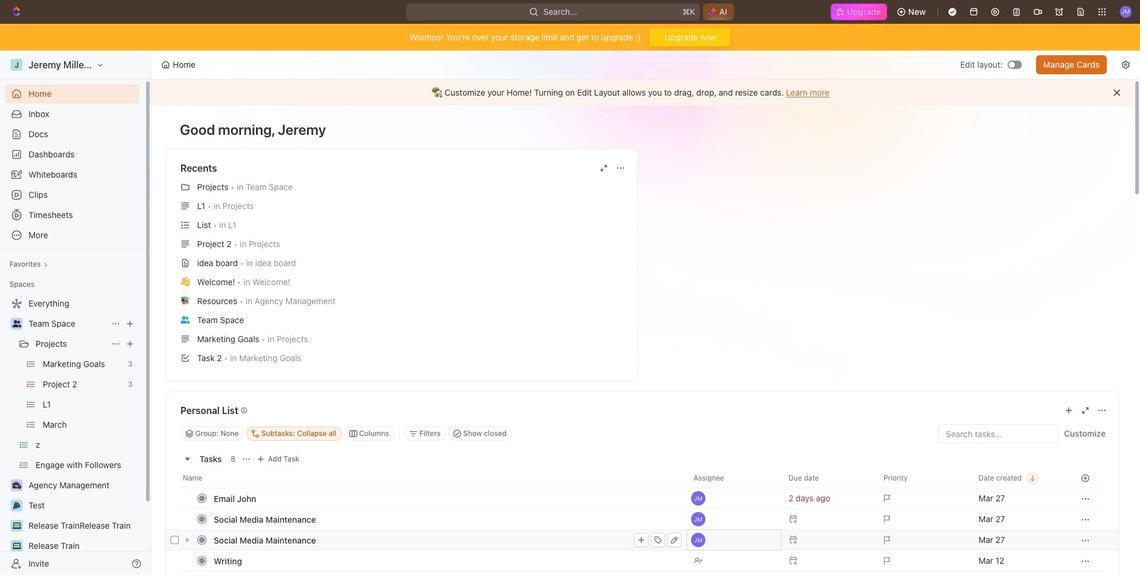 Task type: describe. For each thing, give the bounding box(es) containing it.
sidebar navigation
[[0, 50, 154, 575]]

jeremy miller's workspace, , element
[[11, 59, 23, 71]]

user group image inside tree
[[12, 320, 21, 327]]

business time image
[[12, 482, 21, 489]]



Task type: locate. For each thing, give the bounding box(es) containing it.
pizza slice image
[[13, 502, 20, 509]]

laptop code image
[[12, 522, 21, 529]]

laptop code image
[[12, 542, 21, 550]]

0 horizontal spatial user group image
[[12, 320, 21, 327]]

set priority image
[[877, 571, 972, 575]]

1 horizontal spatial user group image
[[181, 316, 190, 324]]

user group image
[[181, 316, 190, 324], [12, 320, 21, 327]]

tree
[[5, 294, 140, 575]]

tree inside sidebar navigation
[[5, 294, 140, 575]]

Search tasks... text field
[[939, 425, 1058, 443]]

alert
[[151, 80, 1134, 106]]



Task type: vqa. For each thing, say whether or not it's contained in the screenshot.
Docs link
no



